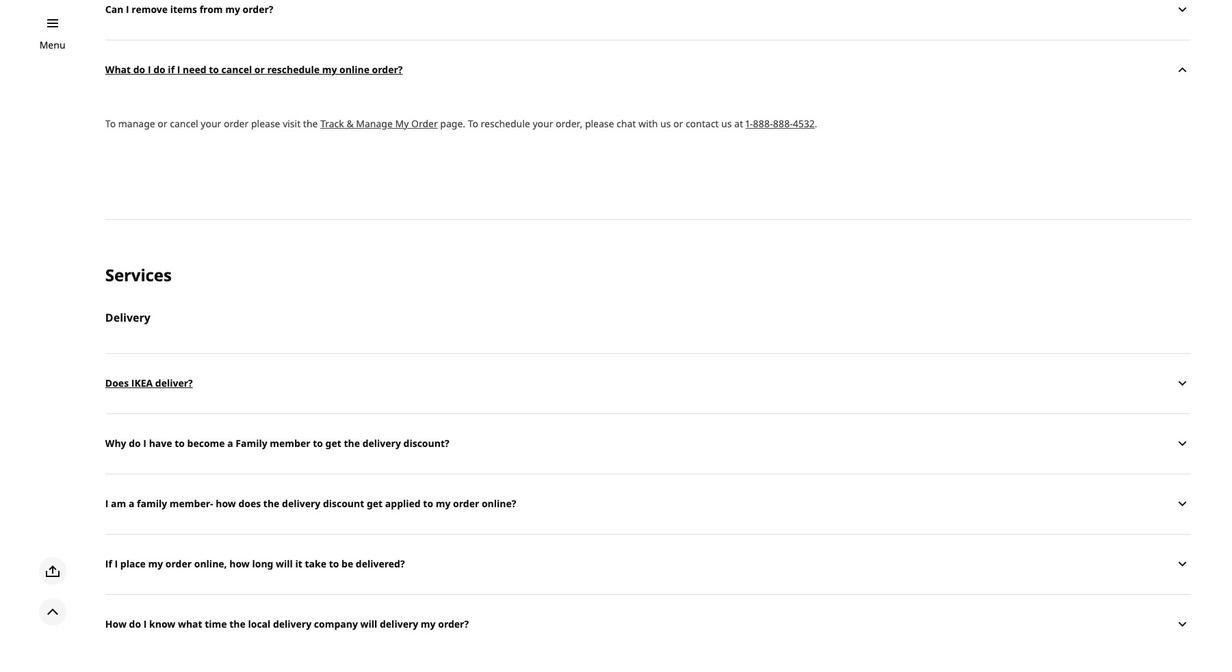 Task type: describe. For each thing, give the bounding box(es) containing it.
1-
[[746, 117, 753, 130]]

with
[[639, 117, 658, 130]]

to inside what do i do if i need to cancel or reschedule my online order? dropdown button
[[209, 63, 219, 76]]

services
[[105, 264, 172, 286]]

visit
[[283, 117, 301, 130]]

i inside "dropdown button"
[[143, 437, 147, 450]]

1 horizontal spatial reschedule
[[481, 117, 530, 130]]

the right the visit
[[303, 117, 318, 130]]

why
[[105, 437, 126, 450]]

0 horizontal spatial order
[[166, 557, 192, 570]]

long
[[252, 557, 273, 570]]

if
[[168, 63, 175, 76]]

why do i have to become a family member to get the delivery discount?
[[105, 437, 450, 450]]

delivery right local at bottom left
[[273, 618, 312, 631]]

online?
[[482, 497, 517, 510]]

take
[[305, 557, 327, 570]]

1 vertical spatial cancel
[[170, 117, 198, 130]]

ikea
[[131, 377, 153, 390]]

&
[[347, 117, 354, 130]]

2 horizontal spatial or
[[674, 117, 683, 130]]

discount
[[323, 497, 364, 510]]

does ikea deliver? button
[[105, 353, 1191, 413]]

can i remove items from my order? button
[[105, 0, 1191, 40]]

have
[[149, 437, 172, 450]]

items
[[170, 3, 197, 16]]

delivery
[[105, 310, 150, 325]]

discount?
[[404, 437, 450, 450]]

a inside i am a family member- how does the delivery discount get applied to my order online? dropdown button
[[129, 497, 134, 510]]

1 to from the left
[[105, 117, 116, 130]]

from
[[200, 3, 223, 16]]

member
[[270, 437, 311, 450]]

2 please from the left
[[585, 117, 614, 130]]

2 us from the left
[[722, 117, 732, 130]]

does
[[239, 497, 261, 510]]

can
[[105, 3, 124, 16]]

track
[[320, 117, 344, 130]]

will inside dropdown button
[[276, 557, 293, 570]]

how do i know what time the local delivery company will delivery my order? button
[[105, 594, 1191, 653]]

i inside 'dropdown button'
[[144, 618, 147, 631]]

applied
[[385, 497, 421, 510]]

online,
[[194, 557, 227, 570]]

need
[[183, 63, 206, 76]]

do for have
[[129, 437, 141, 450]]

how do i know what time the local delivery company will delivery my order?
[[105, 618, 469, 631]]

page.
[[440, 117, 466, 130]]

at
[[735, 117, 743, 130]]

manage
[[356, 117, 393, 130]]

delivered?
[[356, 557, 405, 570]]

family
[[236, 437, 267, 450]]

why do i have to become a family member to get the delivery discount? button
[[105, 413, 1191, 474]]

order? for reschedule
[[372, 63, 403, 76]]

1 your from the left
[[201, 117, 221, 130]]

company
[[314, 618, 358, 631]]

what do i do if i need to cancel or reschedule my online order? button
[[105, 40, 1191, 100]]

1 888- from the left
[[753, 117, 773, 130]]

am
[[111, 497, 126, 510]]

menu
[[39, 38, 65, 51]]

do left if
[[153, 63, 165, 76]]

to inside if i place my order online, how long will it take to be delivered? dropdown button
[[329, 557, 339, 570]]

get for the
[[326, 437, 342, 450]]

.
[[815, 117, 818, 130]]

how
[[105, 618, 127, 631]]

menu button
[[39, 38, 65, 53]]

i am a family member- how does the delivery discount get applied to my order online?
[[105, 497, 517, 510]]

remove
[[132, 3, 168, 16]]

get for applied
[[367, 497, 383, 510]]

will inside 'dropdown button'
[[360, 618, 377, 631]]

family
[[137, 497, 167, 510]]

2 horizontal spatial order
[[453, 497, 479, 510]]



Task type: vqa. For each thing, say whether or not it's contained in the screenshot.
Usa.Com/Contactus
no



Task type: locate. For each thing, give the bounding box(es) containing it.
order? for will
[[438, 618, 469, 631]]

0 horizontal spatial order?
[[243, 3, 273, 16]]

1-888-888-4532 link
[[746, 117, 815, 130]]

4532
[[793, 117, 815, 130]]

2 vertical spatial order
[[166, 557, 192, 570]]

to
[[209, 63, 219, 76], [175, 437, 185, 450], [313, 437, 323, 450], [423, 497, 433, 510], [329, 557, 339, 570]]

does
[[105, 377, 129, 390]]

reschedule
[[267, 63, 320, 76], [481, 117, 530, 130]]

please left the chat
[[585, 117, 614, 130]]

1 horizontal spatial will
[[360, 618, 377, 631]]

0 horizontal spatial your
[[201, 117, 221, 130]]

what
[[105, 63, 131, 76]]

0 vertical spatial how
[[216, 497, 236, 510]]

us left the at
[[722, 117, 732, 130]]

0 horizontal spatial a
[[129, 497, 134, 510]]

get inside dropdown button
[[367, 497, 383, 510]]

will left "it"
[[276, 557, 293, 570]]

2 your from the left
[[533, 117, 553, 130]]

cancel
[[222, 63, 252, 76], [170, 117, 198, 130]]

get right member
[[326, 437, 342, 450]]

1 please from the left
[[251, 117, 280, 130]]

1 horizontal spatial us
[[722, 117, 732, 130]]

the inside 'dropdown button'
[[230, 618, 246, 631]]

1 vertical spatial how
[[229, 557, 250, 570]]

online
[[340, 63, 370, 76]]

to right need
[[209, 63, 219, 76]]

0 vertical spatial order?
[[243, 3, 273, 16]]

if
[[105, 557, 112, 570]]

the inside dropdown button
[[263, 497, 280, 510]]

can i remove items from my order?
[[105, 3, 273, 16]]

it
[[295, 557, 303, 570]]

1 vertical spatial reschedule
[[481, 117, 530, 130]]

my
[[225, 3, 240, 16], [322, 63, 337, 76], [436, 497, 451, 510], [148, 557, 163, 570], [421, 618, 436, 631]]

to right member
[[313, 437, 323, 450]]

what do i do if i need to cancel or reschedule my online order?
[[105, 63, 403, 76]]

a
[[227, 437, 233, 450], [129, 497, 134, 510]]

become
[[187, 437, 225, 450]]

the inside "dropdown button"
[[344, 437, 360, 450]]

reschedule up the visit
[[267, 63, 320, 76]]

0 vertical spatial reschedule
[[267, 63, 320, 76]]

i
[[126, 3, 129, 16], [148, 63, 151, 76], [177, 63, 180, 76], [143, 437, 147, 450], [105, 497, 108, 510], [115, 557, 118, 570], [144, 618, 147, 631]]

or right need
[[255, 63, 265, 76]]

order?
[[243, 3, 273, 16], [372, 63, 403, 76], [438, 618, 469, 631]]

how left long on the left bottom
[[229, 557, 250, 570]]

do for know
[[129, 618, 141, 631]]

1 vertical spatial a
[[129, 497, 134, 510]]

be
[[342, 557, 353, 570]]

if i place my order online, how long will it take to be delivered? button
[[105, 534, 1191, 594]]

delivery inside dropdown button
[[282, 497, 321, 510]]

to right applied
[[423, 497, 433, 510]]

deliver?
[[155, 377, 193, 390]]

0 vertical spatial order
[[224, 117, 249, 130]]

chat
[[617, 117, 636, 130]]

0 vertical spatial a
[[227, 437, 233, 450]]

to
[[105, 117, 116, 130], [468, 117, 479, 130]]

do right how
[[129, 618, 141, 631]]

reschedule right page. in the left top of the page
[[481, 117, 530, 130]]

0 horizontal spatial us
[[661, 117, 671, 130]]

the
[[303, 117, 318, 130], [344, 437, 360, 450], [263, 497, 280, 510], [230, 618, 246, 631]]

please left the visit
[[251, 117, 280, 130]]

delivery
[[363, 437, 401, 450], [282, 497, 321, 510], [273, 618, 312, 631], [380, 618, 418, 631]]

or right manage
[[158, 117, 167, 130]]

contact
[[686, 117, 719, 130]]

do
[[133, 63, 145, 76], [153, 63, 165, 76], [129, 437, 141, 450], [129, 618, 141, 631]]

how
[[216, 497, 236, 510], [229, 557, 250, 570]]

cancel inside what do i do if i need to cancel or reschedule my online order? dropdown button
[[222, 63, 252, 76]]

us right with
[[661, 117, 671, 130]]

delivery left discount?
[[363, 437, 401, 450]]

order
[[224, 117, 249, 130], [453, 497, 479, 510], [166, 557, 192, 570]]

0 horizontal spatial please
[[251, 117, 280, 130]]

2 horizontal spatial order?
[[438, 618, 469, 631]]

time
[[205, 618, 227, 631]]

the right does
[[263, 497, 280, 510]]

if i place my order online, how long will it take to be delivered?
[[105, 557, 405, 570]]

or inside what do i do if i need to cancel or reschedule my online order? dropdown button
[[255, 63, 265, 76]]

1 horizontal spatial order
[[224, 117, 249, 130]]

0 vertical spatial get
[[326, 437, 342, 450]]

2 to from the left
[[468, 117, 479, 130]]

do right what
[[133, 63, 145, 76]]

do inside how do i know what time the local delivery company will delivery my order? 'dropdown button'
[[129, 618, 141, 631]]

order left online?
[[453, 497, 479, 510]]

1 vertical spatial order
[[453, 497, 479, 510]]

reschedule inside dropdown button
[[267, 63, 320, 76]]

my inside 'dropdown button'
[[421, 618, 436, 631]]

please
[[251, 117, 280, 130], [585, 117, 614, 130]]

1 vertical spatial will
[[360, 618, 377, 631]]

0 horizontal spatial get
[[326, 437, 342, 450]]

1 horizontal spatial get
[[367, 497, 383, 510]]

my
[[395, 117, 409, 130]]

delivery inside "dropdown button"
[[363, 437, 401, 450]]

order,
[[556, 117, 583, 130]]

get left applied
[[367, 497, 383, 510]]

manage
[[118, 117, 155, 130]]

order
[[411, 117, 438, 130]]

to inside i am a family member- how does the delivery discount get applied to my order online? dropdown button
[[423, 497, 433, 510]]

1 horizontal spatial to
[[468, 117, 479, 130]]

order left the visit
[[224, 117, 249, 130]]

1 horizontal spatial please
[[585, 117, 614, 130]]

to left be
[[329, 557, 339, 570]]

or
[[255, 63, 265, 76], [158, 117, 167, 130], [674, 117, 683, 130]]

will
[[276, 557, 293, 570], [360, 618, 377, 631]]

1 vertical spatial order?
[[372, 63, 403, 76]]

what
[[178, 618, 202, 631]]

place
[[120, 557, 146, 570]]

1 horizontal spatial cancel
[[222, 63, 252, 76]]

2 888- from the left
[[773, 117, 793, 130]]

to manage or cancel your order please visit the track & manage my order page. to reschedule your order, please chat with us or contact us at 1-888-888-4532 .
[[105, 117, 818, 130]]

do right why
[[129, 437, 141, 450]]

i am a family member- how does the delivery discount get applied to my order online? button
[[105, 474, 1191, 534]]

will right "company"
[[360, 618, 377, 631]]

the up discount
[[344, 437, 360, 450]]

order? inside 'dropdown button'
[[438, 618, 469, 631]]

cancel right need
[[222, 63, 252, 76]]

do for do
[[133, 63, 145, 76]]

to right have at bottom
[[175, 437, 185, 450]]

your down need
[[201, 117, 221, 130]]

0 horizontal spatial will
[[276, 557, 293, 570]]

local
[[248, 618, 271, 631]]

or left 'contact'
[[674, 117, 683, 130]]

a right am
[[129, 497, 134, 510]]

cancel right manage
[[170, 117, 198, 130]]

0 horizontal spatial or
[[158, 117, 167, 130]]

your
[[201, 117, 221, 130], [533, 117, 553, 130]]

1 horizontal spatial order?
[[372, 63, 403, 76]]

us
[[661, 117, 671, 130], [722, 117, 732, 130]]

888- left the .
[[773, 117, 793, 130]]

0 horizontal spatial reschedule
[[267, 63, 320, 76]]

track & manage my order link
[[320, 117, 438, 130]]

0 vertical spatial cancel
[[222, 63, 252, 76]]

does ikea deliver?
[[105, 377, 193, 390]]

1 vertical spatial get
[[367, 497, 383, 510]]

1 horizontal spatial or
[[255, 63, 265, 76]]

do inside why do i have to become a family member to get the delivery discount? "dropdown button"
[[129, 437, 141, 450]]

order left online,
[[166, 557, 192, 570]]

your left order,
[[533, 117, 553, 130]]

to right page. in the left top of the page
[[468, 117, 479, 130]]

member-
[[170, 497, 213, 510]]

delivery down delivered?
[[380, 618, 418, 631]]

888- right the at
[[753, 117, 773, 130]]

0 vertical spatial will
[[276, 557, 293, 570]]

to left manage
[[105, 117, 116, 130]]

rotate 180 image
[[1175, 62, 1191, 78]]

delivery left discount
[[282, 497, 321, 510]]

1 us from the left
[[661, 117, 671, 130]]

2 vertical spatial order?
[[438, 618, 469, 631]]

know
[[149, 618, 175, 631]]

the right time
[[230, 618, 246, 631]]

a left family
[[227, 437, 233, 450]]

1 horizontal spatial a
[[227, 437, 233, 450]]

get
[[326, 437, 342, 450], [367, 497, 383, 510]]

0 horizontal spatial cancel
[[170, 117, 198, 130]]

get inside "dropdown button"
[[326, 437, 342, 450]]

888-
[[753, 117, 773, 130], [773, 117, 793, 130]]

1 horizontal spatial your
[[533, 117, 553, 130]]

how left does
[[216, 497, 236, 510]]

a inside why do i have to become a family member to get the delivery discount? "dropdown button"
[[227, 437, 233, 450]]

0 horizontal spatial to
[[105, 117, 116, 130]]



